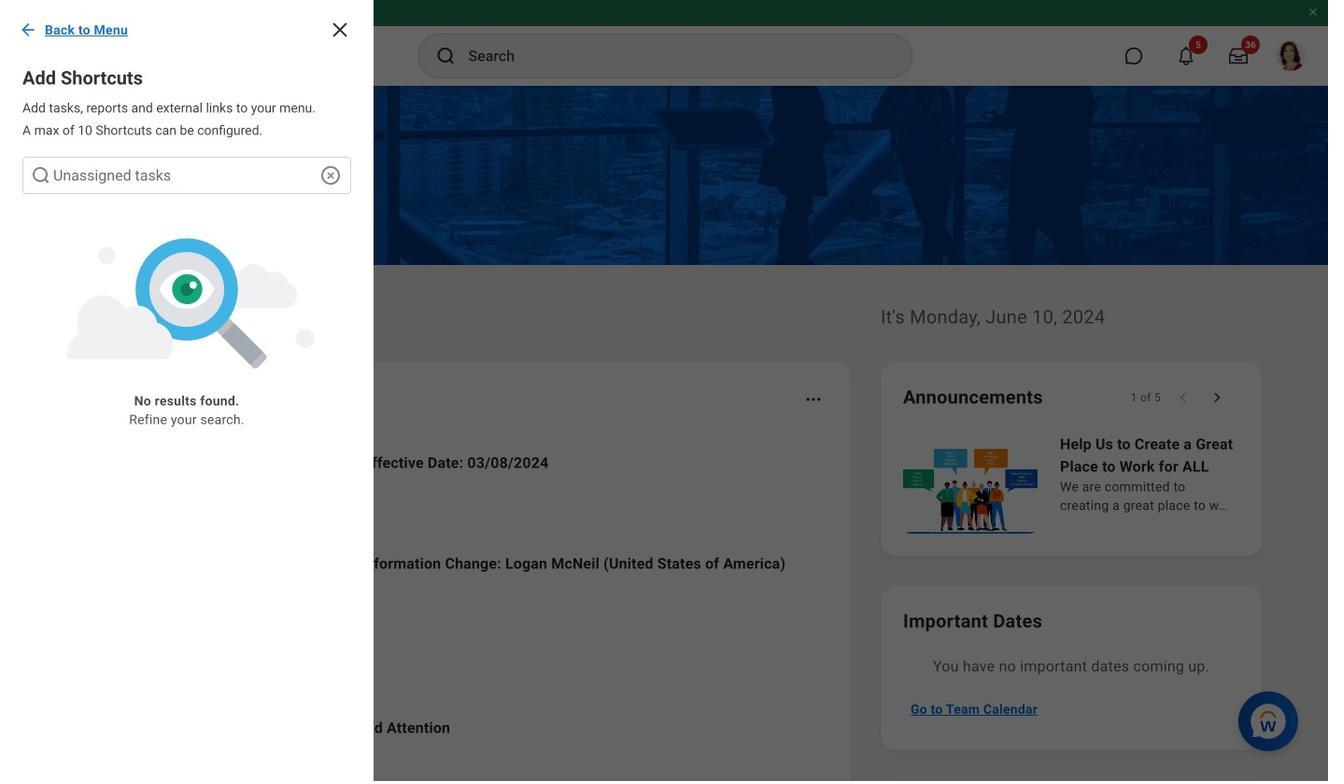 Task type: vqa. For each thing, say whether or not it's contained in the screenshot.
arrow left icon
yes



Task type: describe. For each thing, give the bounding box(es) containing it.
chevron right small image
[[1208, 389, 1227, 407]]

inbox large image
[[1229, 47, 1248, 65]]

notifications large image
[[1177, 47, 1196, 65]]

0 horizontal spatial search image
[[30, 164, 52, 187]]

Search field
[[22, 157, 351, 194]]

x image
[[329, 19, 351, 41]]



Task type: locate. For each thing, give the bounding box(es) containing it.
1 vertical spatial search image
[[30, 164, 52, 187]]

list
[[89, 437, 829, 766]]

profile logan mcneil element
[[1265, 35, 1317, 77]]

global navigation dialog
[[0, 0, 374, 782]]

close environment banner image
[[1308, 7, 1319, 18]]

main content
[[0, 86, 1328, 782]]

search image
[[435, 45, 457, 67], [30, 164, 52, 187]]

x circle image
[[319, 164, 342, 187]]

1 horizontal spatial search image
[[435, 45, 457, 67]]

0 vertical spatial search image
[[435, 45, 457, 67]]

status
[[1131, 390, 1161, 405]]

banner
[[0, 0, 1328, 86]]

chevron left small image
[[1174, 389, 1193, 407]]

arrow left image
[[19, 21, 37, 39]]



